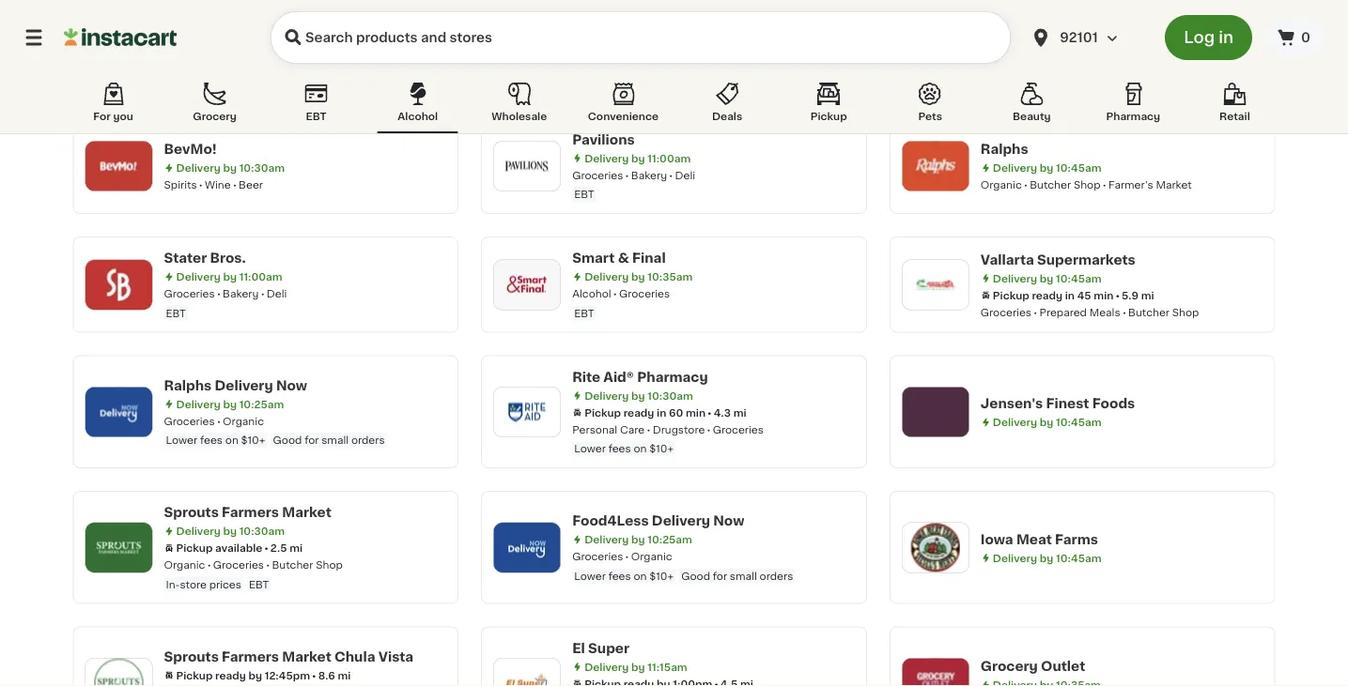 Task type: vqa. For each thing, say whether or not it's contained in the screenshot.
rightmost Grocery
yes



Task type: describe. For each thing, give the bounding box(es) containing it.
45 for supermarkets
[[1077, 290, 1091, 300]]

personal care drugstore groceries lower fees on $10+
[[572, 425, 764, 454]]

5.9 mi
[[1122, 290, 1154, 300]]

delivery by 10:30am for lazy acres
[[176, 37, 285, 47]]

for
[[93, 111, 111, 122]]

iowa
[[981, 533, 1013, 546]]

ready for acres
[[215, 54, 246, 64]]

5.9
[[1122, 290, 1139, 300]]

delivery by 10:35am
[[584, 272, 693, 282]]

1 vertical spatial spirits
[[164, 180, 197, 190]]

total
[[981, 25, 1015, 38]]

pantry dairy frozen food
[[572, 62, 714, 72]]

now for ralphs delivery now
[[276, 379, 307, 392]]

ebt down pavilions
[[574, 189, 594, 200]]

pets
[[918, 111, 942, 122]]

groceries down 'vallarta' on the top right
[[981, 307, 1031, 317]]

groceries inside "alcohol groceries ebt"
[[619, 289, 670, 299]]

in for lazy acres
[[248, 54, 258, 64]]

organic groceries butcher shop in-store prices ebt
[[164, 560, 343, 590]]

mi for rite aid® pharmacy
[[733, 408, 746, 418]]

alcohol for alcohol
[[398, 111, 438, 122]]

organic down ralphs delivery now
[[223, 416, 264, 426]]

el super logo image
[[503, 659, 552, 687]]

groceries down ralphs delivery now
[[164, 416, 215, 426]]

alcohol for alcohol groceries ebt
[[572, 289, 611, 299]]

groceries inside personal care drugstore groceries lower fees on $10+
[[713, 425, 764, 435]]

el super
[[572, 642, 629, 655]]

beauty button
[[991, 79, 1072, 133]]

stater bros. logo image
[[94, 260, 143, 309]]

1.9
[[305, 54, 319, 64]]

market for sprouts farmers market chula vista
[[282, 651, 331, 664]]

pickup for rite aid® pharmacy
[[584, 408, 621, 418]]

11:00am for pavilions
[[648, 153, 691, 163]]

grocery outlet link
[[889, 627, 1275, 687]]

delivery by 10:45am for iowa meat farms
[[993, 553, 1101, 563]]

deli for pavilions
[[675, 170, 695, 180]]

smart & final logo image
[[503, 260, 552, 309]]

bakery for stater bros.
[[223, 289, 259, 299]]

prices
[[209, 580, 241, 590]]

92101 button
[[1030, 11, 1142, 64]]

deals button
[[687, 79, 768, 133]]

lower for ralphs delivery now
[[166, 435, 197, 446]]

lazy
[[164, 16, 196, 30]]

mi right 8.6
[[338, 671, 351, 681]]

food
[[687, 62, 714, 72]]

11:15am
[[648, 662, 687, 673]]

min for rite aid® pharmacy
[[686, 408, 706, 418]]

delivery for food4less delivery now
[[584, 535, 629, 545]]

min for vallarta supermarkets
[[1094, 290, 1114, 300]]

orders for ralphs delivery now
[[351, 435, 385, 446]]

food4less delivery now
[[572, 515, 744, 528]]

convenience
[[588, 111, 659, 122]]

ralphs delivery now
[[164, 379, 307, 392]]

by for food4less delivery now
[[631, 535, 645, 545]]

sprouts farmers market chula vista
[[164, 651, 413, 664]]

stater bros.
[[164, 252, 246, 265]]

finest
[[1046, 397, 1089, 410]]

small for food4less delivery now
[[730, 571, 757, 581]]

by for stater bros.
[[223, 272, 237, 282]]

delivery by 10:30am for bevmo!
[[176, 163, 285, 173]]

1 horizontal spatial shop
[[1074, 180, 1101, 190]]

jensen's finest foods
[[981, 397, 1135, 410]]

delivery for sprouts farmers market
[[176, 527, 221, 537]]

lower inside personal care drugstore groceries lower fees on $10+
[[574, 444, 606, 454]]

$10+ inside personal care drugstore groceries lower fees on $10+
[[649, 444, 674, 454]]

spirits inside total wine & more delivery by 10:45am spirits
[[981, 62, 1014, 72]]

for you button
[[73, 79, 154, 133]]

you
[[113, 111, 133, 122]]

for for ralphs delivery now
[[304, 435, 319, 446]]

sprouts farmers market
[[164, 506, 331, 519]]

bros.
[[210, 252, 246, 265]]

deals
[[712, 111, 742, 122]]

min for lazy acres
[[277, 54, 297, 64]]

grocery for grocery outlet
[[981, 660, 1038, 673]]

spirits wine beer
[[164, 180, 263, 190]]

$10+ for food4less
[[649, 571, 674, 581]]

pets button
[[890, 79, 971, 133]]

delivery for ralphs
[[993, 163, 1037, 173]]

0 button
[[1264, 19, 1325, 56]]

groceries inside organic groceries butcher shop in-store prices ebt
[[213, 560, 264, 571]]

super
[[588, 642, 629, 655]]

retail
[[1219, 111, 1250, 122]]

ready for aid®
[[624, 408, 654, 418]]

wholesale button
[[479, 79, 560, 133]]

now for food4less delivery now
[[713, 515, 744, 528]]

10:45am for vallarta supermarkets
[[1056, 273, 1101, 283]]

groceries organic lower fees on $10+ good for small orders for ralphs delivery now
[[164, 416, 385, 446]]

food4less
[[572, 515, 649, 528]]

stater
[[164, 252, 207, 265]]

pickup ready in 60 min
[[584, 408, 706, 418]]

delivery for stater bros.
[[176, 272, 221, 282]]

delivery by 10:30am for rite aid® pharmacy
[[584, 391, 693, 401]]

personal
[[572, 425, 617, 435]]

jensen's finest foods logo image
[[911, 388, 960, 437]]

rite aid® pharmacy logo image
[[503, 388, 552, 437]]

shop categories tab list
[[73, 79, 1275, 133]]

shop inside organic groceries butcher shop in-store prices ebt
[[316, 560, 343, 571]]

dairy
[[614, 62, 642, 72]]

mi for vallarta supermarkets
[[1141, 290, 1154, 300]]

beauty
[[1013, 111, 1051, 122]]

by for sprouts farmers market
[[223, 527, 237, 537]]

alcohol button
[[377, 79, 458, 133]]

retail button
[[1194, 79, 1275, 133]]

food4less delivery now logo image
[[503, 523, 552, 572]]

delivery for rite aid® pharmacy
[[584, 391, 629, 401]]

jensen's
[[981, 397, 1043, 410]]

for you
[[93, 111, 133, 122]]

delivery for jensen's finest foods
[[993, 417, 1037, 428]]

delivery for smart & final
[[584, 272, 629, 282]]

smart & final
[[572, 252, 666, 265]]

outlet
[[1041, 660, 1085, 673]]

mi for lazy acres
[[322, 54, 335, 64]]

care
[[620, 425, 645, 435]]

12:45pm
[[265, 671, 310, 681]]

more
[[1071, 25, 1107, 38]]

meals
[[1089, 307, 1120, 317]]

iowa meat farms
[[981, 533, 1098, 546]]

convenience button
[[580, 79, 666, 133]]

delivery by 11:00am for stater bros.
[[176, 272, 282, 282]]

rite
[[572, 371, 600, 384]]

delivery by 10:30am for sprouts farmers market
[[176, 527, 285, 537]]

log
[[1184, 30, 1215, 46]]

fees for ralphs
[[200, 435, 223, 446]]

delivery inside total wine & more delivery by 10:45am spirits
[[993, 45, 1037, 55]]

10:45am for jensen's finest foods
[[1056, 417, 1101, 428]]

pavilions logo image
[[503, 142, 552, 190]]

ready left 12:45pm
[[215, 671, 246, 681]]

groceries down pavilions
[[572, 170, 623, 180]]

in for vallarta supermarkets
[[1065, 290, 1075, 300]]

pickup available
[[176, 543, 262, 554]]

delivery by 10:25am for food4less
[[584, 535, 692, 545]]

grocery button
[[174, 79, 255, 133]]

delivery by 11:15am
[[584, 662, 687, 673]]

el
[[572, 642, 585, 655]]

chula
[[334, 651, 375, 664]]

mi for sprouts farmers market
[[290, 543, 303, 554]]

meat
[[1016, 533, 1052, 546]]

wine for spirits
[[205, 180, 231, 190]]



Task type: locate. For each thing, give the bounding box(es) containing it.
groceries organic lower fees on $10+ good for small orders down food4less delivery now
[[572, 552, 793, 581]]

frozen
[[650, 62, 685, 72]]

grocery up bevmo!
[[193, 111, 237, 122]]

4.3
[[714, 408, 731, 418]]

$10+ down food4less delivery now
[[649, 571, 674, 581]]

1 horizontal spatial 45
[[1077, 290, 1091, 300]]

bevmo! logo image
[[94, 142, 143, 190]]

1 horizontal spatial butcher
[[1030, 180, 1071, 190]]

pickup for sprouts farmers market
[[176, 543, 213, 554]]

pickup for lazy acres
[[176, 54, 213, 64]]

1 vertical spatial alcohol
[[572, 289, 611, 299]]

1 vertical spatial small
[[730, 571, 757, 581]]

sprouts farmers market chula vista logo image
[[94, 659, 143, 687]]

for down food4less delivery now
[[713, 571, 727, 581]]

by for iowa meat farms
[[1040, 553, 1053, 563]]

on down ralphs delivery now
[[225, 435, 238, 446]]

alcohol inside button
[[398, 111, 438, 122]]

10:30am for rite aid® pharmacy
[[648, 391, 693, 401]]

ralphs logo image
[[911, 142, 960, 190]]

10:30am for sprouts farmers market
[[239, 527, 285, 537]]

wine right total
[[1018, 25, 1053, 38]]

deli
[[675, 170, 695, 180], [267, 289, 287, 299]]

on for food4less
[[634, 571, 647, 581]]

5 10:45am from the top
[[1056, 553, 1101, 563]]

by for vallarta supermarkets
[[1040, 273, 1053, 283]]

10:25am for ralphs
[[239, 399, 284, 410]]

pickup for vallarta supermarkets
[[993, 290, 1029, 300]]

wine inside total wine & more delivery by 10:45am spirits
[[1018, 25, 1053, 38]]

acres
[[199, 16, 240, 30]]

0 vertical spatial now
[[276, 379, 307, 392]]

0 vertical spatial min
[[277, 54, 297, 64]]

1 horizontal spatial min
[[686, 408, 706, 418]]

10:45am for iowa meat farms
[[1056, 553, 1101, 563]]

bakery down bros. on the top left of page
[[223, 289, 259, 299]]

delivery by 11:00am
[[584, 153, 691, 163], [176, 272, 282, 282]]

groceries down the food4less
[[572, 552, 623, 562]]

0 horizontal spatial orders
[[351, 435, 385, 446]]

10:25am
[[239, 399, 284, 410], [648, 535, 692, 545]]

0 vertical spatial for
[[304, 435, 319, 446]]

grocery outlet
[[981, 660, 1085, 673]]

2 vertical spatial min
[[686, 408, 706, 418]]

min up 'meals'
[[1094, 290, 1114, 300]]

for down ralphs delivery now
[[304, 435, 319, 446]]

10:25am for food4less
[[648, 535, 692, 545]]

$10+ down ralphs delivery now
[[241, 435, 265, 446]]

on down food4less delivery now
[[634, 571, 647, 581]]

ebt button
[[276, 79, 357, 133]]

0 vertical spatial deli
[[675, 170, 695, 180]]

1 vertical spatial &
[[618, 252, 629, 265]]

in-
[[166, 580, 180, 590]]

1 vertical spatial wine
[[205, 180, 231, 190]]

delivery for el super
[[584, 662, 629, 673]]

in up prepared
[[1065, 290, 1075, 300]]

1 horizontal spatial pharmacy
[[1106, 111, 1160, 122]]

1 horizontal spatial now
[[713, 515, 744, 528]]

1 vertical spatial good
[[681, 571, 710, 581]]

2 vertical spatial butcher
[[272, 560, 313, 571]]

0 vertical spatial delivery by 10:25am
[[176, 399, 284, 410]]

mi right 5.9
[[1141, 290, 1154, 300]]

1 horizontal spatial groceries bakery deli ebt
[[572, 170, 695, 200]]

delivery by 10:45am for jensen's finest foods
[[993, 417, 1101, 428]]

3 delivery by 10:45am from the top
[[993, 417, 1101, 428]]

groceries down stater
[[164, 289, 215, 299]]

groceries bakery deli ebt for stater bros.
[[164, 289, 287, 318]]

pickup button
[[788, 79, 869, 133]]

butcher inside organic groceries butcher shop in-store prices ebt
[[272, 560, 313, 571]]

good for food4less delivery now
[[681, 571, 710, 581]]

0 vertical spatial butcher
[[1030, 180, 1071, 190]]

mi
[[322, 54, 335, 64], [1141, 290, 1154, 300], [733, 408, 746, 418], [290, 543, 303, 554], [338, 671, 351, 681]]

1 horizontal spatial groceries organic lower fees on $10+ good for small orders
[[572, 552, 793, 581]]

log in button
[[1165, 15, 1252, 60]]

pickup ready in 45 min down acres
[[176, 54, 297, 64]]

1 horizontal spatial spirits
[[981, 62, 1014, 72]]

delivery by 10:45am down iowa meat farms
[[993, 553, 1101, 563]]

1 vertical spatial groceries organic lower fees on $10+ good for small orders
[[572, 552, 793, 581]]

delivery by 10:25am down ralphs delivery now
[[176, 399, 284, 410]]

grocery outlet logo image
[[911, 659, 960, 687]]

0 horizontal spatial pharmacy
[[637, 371, 708, 384]]

groceries bakery deli ebt for pavilions
[[572, 170, 695, 200]]

92101
[[1060, 31, 1098, 44]]

10:30am up "beer"
[[239, 163, 285, 173]]

2 horizontal spatial shop
[[1172, 307, 1199, 317]]

2 delivery by 10:45am from the top
[[993, 273, 1101, 283]]

Search field
[[271, 11, 1011, 64]]

ready down acres
[[215, 54, 246, 64]]

ralphs for ralphs
[[981, 143, 1028, 156]]

market up 12:45pm
[[282, 651, 331, 664]]

2.5
[[270, 543, 287, 554]]

$10+ for ralphs
[[241, 435, 265, 446]]

lower down the food4less
[[574, 571, 606, 581]]

11:00am down shop categories tab list
[[648, 153, 691, 163]]

0 horizontal spatial groceries bakery deli ebt
[[164, 289, 287, 318]]

1 vertical spatial 10:25am
[[648, 535, 692, 545]]

ready for supermarkets
[[1032, 290, 1063, 300]]

ebt down vegetarian
[[306, 111, 327, 122]]

8.6
[[318, 671, 335, 681]]

0
[[1301, 31, 1310, 44]]

1 horizontal spatial 11:00am
[[648, 153, 691, 163]]

fees down care
[[608, 444, 631, 454]]

vista
[[378, 651, 413, 664]]

0 vertical spatial &
[[1056, 25, 1068, 38]]

0 vertical spatial good
[[273, 435, 302, 446]]

2.5 mi
[[270, 543, 303, 554]]

ebt inside button
[[306, 111, 327, 122]]

10:45am
[[1056, 45, 1101, 55], [1056, 163, 1101, 173], [1056, 273, 1101, 283], [1056, 417, 1101, 428], [1056, 553, 1101, 563]]

by for lazy acres
[[223, 37, 237, 47]]

delivery for vallarta supermarkets
[[993, 273, 1037, 283]]

0 horizontal spatial bakery
[[223, 289, 259, 299]]

good for ralphs delivery now
[[273, 435, 302, 446]]

1 horizontal spatial pickup ready in 45 min
[[993, 290, 1114, 300]]

pickup ready in 45 min for acres
[[176, 54, 297, 64]]

delivery
[[176, 37, 221, 47], [993, 45, 1037, 55], [584, 153, 629, 163], [176, 163, 221, 173], [993, 163, 1037, 173], [176, 272, 221, 282], [584, 272, 629, 282], [993, 273, 1037, 283], [215, 379, 273, 392], [584, 391, 629, 401], [176, 399, 221, 410], [993, 417, 1037, 428], [652, 515, 710, 528], [176, 527, 221, 537], [584, 535, 629, 545], [993, 553, 1037, 563], [584, 662, 629, 673]]

1 vertical spatial ralphs
[[164, 379, 212, 392]]

0 vertical spatial small
[[321, 435, 349, 446]]

1 sprouts from the top
[[164, 506, 219, 519]]

wholesale
[[492, 111, 547, 122]]

orders
[[351, 435, 385, 446], [760, 571, 793, 581]]

1 vertical spatial farmers
[[222, 651, 279, 664]]

2 10:45am from the top
[[1056, 163, 1101, 173]]

0 horizontal spatial for
[[304, 435, 319, 446]]

vallarta
[[981, 253, 1034, 266]]

delivery by 10:45am up organic butcher shop farmer's market
[[993, 163, 1101, 173]]

3 10:45am from the top
[[1056, 273, 1101, 283]]

small for ralphs delivery now
[[321, 435, 349, 446]]

10:35am
[[648, 272, 693, 282]]

groceries down 4.3 mi
[[713, 425, 764, 435]]

0 horizontal spatial grocery
[[193, 111, 237, 122]]

60
[[669, 408, 683, 418]]

10:30am for lazy acres
[[239, 37, 285, 47]]

0 vertical spatial spirits
[[981, 62, 1014, 72]]

organic right the ralphs logo
[[981, 180, 1022, 190]]

bakery for pavilions
[[631, 170, 667, 180]]

ebt right prices
[[249, 580, 269, 590]]

wine for total
[[1018, 25, 1053, 38]]

beer
[[239, 180, 263, 190]]

1 vertical spatial pickup ready in 45 min
[[993, 290, 1114, 300]]

1.9 mi
[[305, 54, 335, 64]]

ralphs
[[981, 143, 1028, 156], [164, 379, 212, 392]]

farmers up pickup ready by 12:45pm
[[222, 651, 279, 664]]

by for smart & final
[[631, 272, 645, 282]]

groceries down available
[[213, 560, 264, 571]]

min right 60
[[686, 408, 706, 418]]

1 vertical spatial for
[[713, 571, 727, 581]]

good down ralphs delivery now
[[273, 435, 302, 446]]

ralphs delivery now logo image
[[94, 388, 143, 437]]

farmers for sprouts farmers market
[[222, 506, 279, 519]]

market for sprouts farmers market
[[282, 506, 331, 519]]

pharmacy up 60
[[637, 371, 708, 384]]

0 horizontal spatial 11:00am
[[239, 272, 282, 282]]

delivery by 10:45am
[[993, 163, 1101, 173], [993, 273, 1101, 283], [993, 417, 1101, 428], [993, 553, 1101, 563]]

4.3 mi
[[714, 408, 746, 418]]

0 vertical spatial market
[[1156, 180, 1192, 190]]

$10+
[[241, 435, 265, 446], [649, 444, 674, 454], [649, 571, 674, 581]]

organic inside organic groceries butcher shop in-store prices ebt
[[164, 560, 205, 571]]

ebt down stater
[[166, 308, 186, 318]]

0 vertical spatial grocery
[[193, 111, 237, 122]]

delivery for bevmo!
[[176, 163, 221, 173]]

1 vertical spatial grocery
[[981, 660, 1038, 673]]

grocery
[[193, 111, 237, 122], [981, 660, 1038, 673]]

0 horizontal spatial shop
[[316, 560, 343, 571]]

1 vertical spatial delivery by 10:25am
[[584, 535, 692, 545]]

by inside total wine & more delivery by 10:45am spirits
[[1040, 45, 1053, 55]]

ralphs down the beauty
[[981, 143, 1028, 156]]

0 vertical spatial groceries bakery deli ebt
[[572, 170, 695, 200]]

now
[[276, 379, 307, 392], [713, 515, 744, 528]]

0 horizontal spatial butcher
[[272, 560, 313, 571]]

10:25am down ralphs delivery now
[[239, 399, 284, 410]]

by for ralphs delivery now
[[223, 399, 237, 410]]

fees
[[200, 435, 223, 446], [608, 444, 631, 454], [608, 571, 631, 581]]

ralphs right ralphs delivery now logo
[[164, 379, 212, 392]]

1 horizontal spatial ralphs
[[981, 143, 1028, 156]]

organic up store
[[164, 560, 205, 571]]

aid®
[[603, 371, 634, 384]]

& inside total wine & more delivery by 10:45am spirits
[[1056, 25, 1068, 38]]

deli for stater bros.
[[267, 289, 287, 299]]

10:30am down acres
[[239, 37, 285, 47]]

0 vertical spatial 45
[[261, 54, 275, 64]]

wine left "beer"
[[205, 180, 231, 190]]

shop
[[1074, 180, 1101, 190], [1172, 307, 1199, 317], [316, 560, 343, 571]]

delivery by 11:00am for pavilions
[[584, 153, 691, 163]]

sprouts for sprouts farmers market
[[164, 506, 219, 519]]

min up vegetarian
[[277, 54, 297, 64]]

delivery by 10:30am up available
[[176, 527, 285, 537]]

iowa meat farms logo image
[[911, 523, 960, 572]]

pavilions
[[572, 133, 635, 146]]

by
[[223, 37, 237, 47], [1040, 45, 1053, 55], [631, 153, 645, 163], [223, 163, 237, 173], [1040, 163, 1053, 173], [223, 272, 237, 282], [631, 272, 645, 282], [1040, 273, 1053, 283], [631, 391, 645, 401], [223, 399, 237, 410], [1040, 417, 1053, 428], [223, 527, 237, 537], [631, 535, 645, 545], [1040, 553, 1053, 563], [631, 662, 645, 673], [248, 671, 262, 681]]

delivery by 10:25am
[[176, 399, 284, 410], [584, 535, 692, 545]]

final
[[632, 252, 666, 265]]

2 vertical spatial market
[[282, 651, 331, 664]]

1 vertical spatial butcher
[[1128, 307, 1170, 317]]

ralphs for ralphs delivery now
[[164, 379, 212, 392]]

vallarta supermarkets
[[981, 253, 1135, 266]]

drugstore
[[653, 425, 705, 435]]

1 horizontal spatial for
[[713, 571, 727, 581]]

smart
[[572, 252, 615, 265]]

0 vertical spatial groceries organic lower fees on $10+ good for small orders
[[164, 416, 385, 446]]

10:25am down food4less delivery now
[[648, 535, 692, 545]]

organic
[[981, 180, 1022, 190], [223, 416, 264, 426], [631, 552, 672, 562], [164, 560, 205, 571]]

& left more
[[1056, 25, 1068, 38]]

for
[[304, 435, 319, 446], [713, 571, 727, 581]]

in left 1.9
[[248, 54, 258, 64]]

1 horizontal spatial alcohol
[[572, 289, 611, 299]]

bakery
[[631, 170, 667, 180], [223, 289, 259, 299]]

delivery by 10:45am down the jensen's finest foods at right bottom
[[993, 417, 1101, 428]]

0 vertical spatial sprouts
[[164, 506, 219, 519]]

prepared
[[1039, 307, 1087, 317]]

1 vertical spatial orders
[[760, 571, 793, 581]]

on inside personal care drugstore groceries lower fees on $10+
[[634, 444, 647, 454]]

fees for food4less
[[608, 571, 631, 581]]

1 farmers from the top
[[222, 506, 279, 519]]

delivery for iowa meat farms
[[993, 553, 1037, 563]]

total wine & more delivery by 10:45am spirits
[[981, 25, 1107, 72]]

0 vertical spatial ralphs
[[981, 143, 1028, 156]]

2 horizontal spatial butcher
[[1128, 307, 1170, 317]]

0 vertical spatial 10:25am
[[239, 399, 284, 410]]

1 horizontal spatial small
[[730, 571, 757, 581]]

butcher down 2.5 mi
[[272, 560, 313, 571]]

10:30am for bevmo!
[[239, 163, 285, 173]]

sprouts farmers market logo image
[[94, 523, 143, 572]]

1 10:45am from the top
[[1056, 45, 1101, 55]]

0 horizontal spatial min
[[277, 54, 297, 64]]

pantry
[[572, 62, 606, 72]]

ebt inside organic groceries butcher shop in-store prices ebt
[[249, 580, 269, 590]]

pickup
[[176, 54, 213, 64], [810, 111, 847, 122], [993, 290, 1029, 300], [584, 408, 621, 418], [176, 543, 213, 554], [176, 671, 213, 681]]

0 vertical spatial alcohol
[[398, 111, 438, 122]]

0 horizontal spatial spirits
[[164, 180, 197, 190]]

in right log
[[1219, 30, 1233, 46]]

1 horizontal spatial &
[[1056, 25, 1068, 38]]

0 horizontal spatial ralphs
[[164, 379, 212, 392]]

0 horizontal spatial good
[[273, 435, 302, 446]]

1 horizontal spatial grocery
[[981, 660, 1038, 673]]

lower for food4less delivery now
[[574, 571, 606, 581]]

butcher
[[1030, 180, 1071, 190], [1128, 307, 1170, 317], [272, 560, 313, 571]]

10:45am down finest
[[1056, 417, 1101, 428]]

delivery by 10:45am for vallarta supermarkets
[[993, 273, 1101, 283]]

vegetarian
[[272, 70, 328, 81]]

sprouts up pickup ready by 12:45pm
[[164, 651, 219, 664]]

mi right 4.3
[[733, 408, 746, 418]]

2 farmers from the top
[[222, 651, 279, 664]]

instacart image
[[64, 26, 177, 49]]

10:45am down farms
[[1056, 553, 1101, 563]]

10:30am down sprouts farmers market at the bottom of the page
[[239, 527, 285, 537]]

1 vertical spatial deli
[[267, 289, 287, 299]]

farmers
[[222, 506, 279, 519], [222, 651, 279, 664]]

by for rite aid® pharmacy
[[631, 391, 645, 401]]

sprouts
[[164, 506, 219, 519], [164, 651, 219, 664]]

0 horizontal spatial &
[[618, 252, 629, 265]]

0 horizontal spatial delivery by 10:25am
[[176, 399, 284, 410]]

market
[[1156, 180, 1192, 190], [282, 506, 331, 519], [282, 651, 331, 664]]

good down food4less delivery now
[[681, 571, 710, 581]]

orders for food4less delivery now
[[760, 571, 793, 581]]

delivery for lazy acres
[[176, 37, 221, 47]]

groceries bakery deli ebt down pavilions
[[572, 170, 695, 200]]

bevmo!
[[164, 143, 217, 156]]

lower down personal
[[574, 444, 606, 454]]

0 horizontal spatial delivery by 11:00am
[[176, 272, 282, 282]]

$10+ down drugstore
[[649, 444, 674, 454]]

by for pavilions
[[631, 153, 645, 163]]

delivery by 10:45am down vallarta supermarkets
[[993, 273, 1101, 283]]

1 horizontal spatial bakery
[[631, 170, 667, 180]]

1 horizontal spatial 10:25am
[[648, 535, 692, 545]]

alcohol inside "alcohol groceries ebt"
[[572, 289, 611, 299]]

pickup ready in 45 min
[[176, 54, 297, 64], [993, 290, 1114, 300]]

1 vertical spatial market
[[282, 506, 331, 519]]

1 horizontal spatial delivery by 11:00am
[[584, 153, 691, 163]]

0 horizontal spatial now
[[276, 379, 307, 392]]

4 delivery by 10:45am from the top
[[993, 553, 1101, 563]]

butcher down 5.9 mi
[[1128, 307, 1170, 317]]

organic down food4less delivery now
[[631, 552, 672, 562]]

10:45am up organic butcher shop farmer's market
[[1056, 163, 1101, 173]]

delivery by 10:25am down food4less delivery now
[[584, 535, 692, 545]]

grocery left outlet
[[981, 660, 1038, 673]]

delivery by 10:30am up spirits wine beer
[[176, 163, 285, 173]]

1 horizontal spatial delivery by 10:25am
[[584, 535, 692, 545]]

grocery for grocery
[[193, 111, 237, 122]]

ready up care
[[624, 408, 654, 418]]

0 horizontal spatial small
[[321, 435, 349, 446]]

rite aid® pharmacy
[[572, 371, 708, 384]]

10:30am up 60
[[648, 391, 693, 401]]

by for el super
[[631, 662, 645, 673]]

2 sprouts from the top
[[164, 651, 219, 664]]

ebt
[[306, 111, 327, 122], [574, 189, 594, 200], [166, 308, 186, 318], [574, 308, 594, 318], [249, 580, 269, 590]]

0 vertical spatial bakery
[[631, 170, 667, 180]]

0 vertical spatial delivery by 11:00am
[[584, 153, 691, 163]]

& up delivery by 10:35am
[[618, 252, 629, 265]]

fees down the food4less
[[608, 571, 631, 581]]

92101 button
[[1018, 11, 1154, 64]]

fees inside personal care drugstore groceries lower fees on $10+
[[608, 444, 631, 454]]

farmers up available
[[222, 506, 279, 519]]

pickup ready by 12:45pm
[[176, 671, 310, 681]]

in inside button
[[1219, 30, 1233, 46]]

0 horizontal spatial pickup ready in 45 min
[[176, 54, 297, 64]]

sprouts up pickup available
[[164, 506, 219, 519]]

on down care
[[634, 444, 647, 454]]

by for jensen's finest foods
[[1040, 417, 1053, 428]]

1 horizontal spatial wine
[[1018, 25, 1053, 38]]

delivery for ralphs delivery now
[[176, 399, 221, 410]]

fees down ralphs delivery now
[[200, 435, 223, 446]]

alcohol
[[398, 111, 438, 122], [572, 289, 611, 299]]

pharmacy up farmer's
[[1106, 111, 1160, 122]]

ebt inside "alcohol groceries ebt"
[[574, 308, 594, 318]]

45 for acres
[[261, 54, 275, 64]]

1 horizontal spatial deli
[[675, 170, 695, 180]]

by for bevmo!
[[223, 163, 237, 173]]

groceries organic lower fees on $10+ good for small orders down ralphs delivery now
[[164, 416, 385, 446]]

1 vertical spatial pharmacy
[[637, 371, 708, 384]]

market right farmer's
[[1156, 180, 1192, 190]]

1 vertical spatial shop
[[1172, 307, 1199, 317]]

groceries organic lower fees on $10+ good for small orders for food4less delivery now
[[572, 552, 793, 581]]

0 vertical spatial farmers
[[222, 506, 279, 519]]

pickup ready in 45 min up prepared
[[993, 290, 1114, 300]]

1 delivery by 10:45am from the top
[[993, 163, 1101, 173]]

45 up groceries prepared meals butcher shop
[[1077, 290, 1091, 300]]

mi right 1.9
[[322, 54, 335, 64]]

0 horizontal spatial wine
[[205, 180, 231, 190]]

2 vertical spatial shop
[[316, 560, 343, 571]]

on for ralphs
[[225, 435, 238, 446]]

4 10:45am from the top
[[1056, 417, 1101, 428]]

0 horizontal spatial 10:25am
[[239, 399, 284, 410]]

groceries organic lower fees on $10+ good for small orders
[[164, 416, 385, 446], [572, 552, 793, 581]]

farms
[[1055, 533, 1098, 546]]

ready
[[215, 54, 246, 64], [1032, 290, 1063, 300], [624, 408, 654, 418], [215, 671, 246, 681]]

lazy acres
[[164, 16, 240, 30]]

delivery by 11:00am down pavilions
[[584, 153, 691, 163]]

45 up vegetarian
[[261, 54, 275, 64]]

None search field
[[271, 11, 1011, 64]]

0 horizontal spatial 45
[[261, 54, 275, 64]]

8.6 mi
[[318, 671, 351, 681]]

1 vertical spatial 45
[[1077, 290, 1091, 300]]

pickup ready in 45 min for supermarkets
[[993, 290, 1114, 300]]

1 vertical spatial groceries bakery deli ebt
[[164, 289, 287, 318]]

10:45am inside total wine & more delivery by 10:45am spirits
[[1056, 45, 1101, 55]]

11:00am for stater bros.
[[239, 272, 282, 282]]

sprouts for sprouts farmers market chula vista
[[164, 651, 219, 664]]

delivery by 10:45am for ralphs
[[993, 163, 1101, 173]]

for for food4less delivery now
[[713, 571, 727, 581]]

delivery by 10:30am down acres
[[176, 37, 285, 47]]

10:45am down the 92101
[[1056, 45, 1101, 55]]

pickup inside button
[[810, 111, 847, 122]]

supermarkets
[[1037, 253, 1135, 266]]

farmer's
[[1108, 180, 1153, 190]]

0 vertical spatial orders
[[351, 435, 385, 446]]

10:45am for ralphs
[[1056, 163, 1101, 173]]

10:30am
[[239, 37, 285, 47], [239, 163, 285, 173], [648, 391, 693, 401], [239, 527, 285, 537]]

pharmacy button
[[1093, 79, 1174, 133]]

bakery down pavilions
[[631, 170, 667, 180]]

1 vertical spatial min
[[1094, 290, 1114, 300]]

1 vertical spatial delivery by 11:00am
[[176, 272, 282, 282]]

0 horizontal spatial groceries organic lower fees on $10+ good for small orders
[[164, 416, 385, 446]]

in for rite aid® pharmacy
[[657, 408, 666, 418]]

good
[[273, 435, 302, 446], [681, 571, 710, 581]]

in left 60
[[657, 408, 666, 418]]

butcher down the beauty
[[1030, 180, 1071, 190]]

10:45am down supermarkets
[[1056, 273, 1101, 283]]

2 horizontal spatial min
[[1094, 290, 1114, 300]]

delivery by 11:00am down bros. on the top left of page
[[176, 272, 282, 282]]

lower right ralphs delivery now logo
[[166, 435, 197, 446]]

pharmacy inside button
[[1106, 111, 1160, 122]]

ebt down the smart
[[574, 308, 594, 318]]

groceries down delivery by 10:35am
[[619, 289, 670, 299]]

delivery for pavilions
[[584, 153, 629, 163]]

market up 2.5 mi
[[282, 506, 331, 519]]

farmers for sprouts farmers market chula vista
[[222, 651, 279, 664]]

grocery inside button
[[193, 111, 237, 122]]

vallarta supermarkets logo image
[[911, 260, 960, 309]]

spirits down bevmo!
[[164, 180, 197, 190]]

organic butcher shop farmer's market
[[981, 180, 1192, 190]]

alcohol groceries ebt
[[572, 289, 670, 318]]



